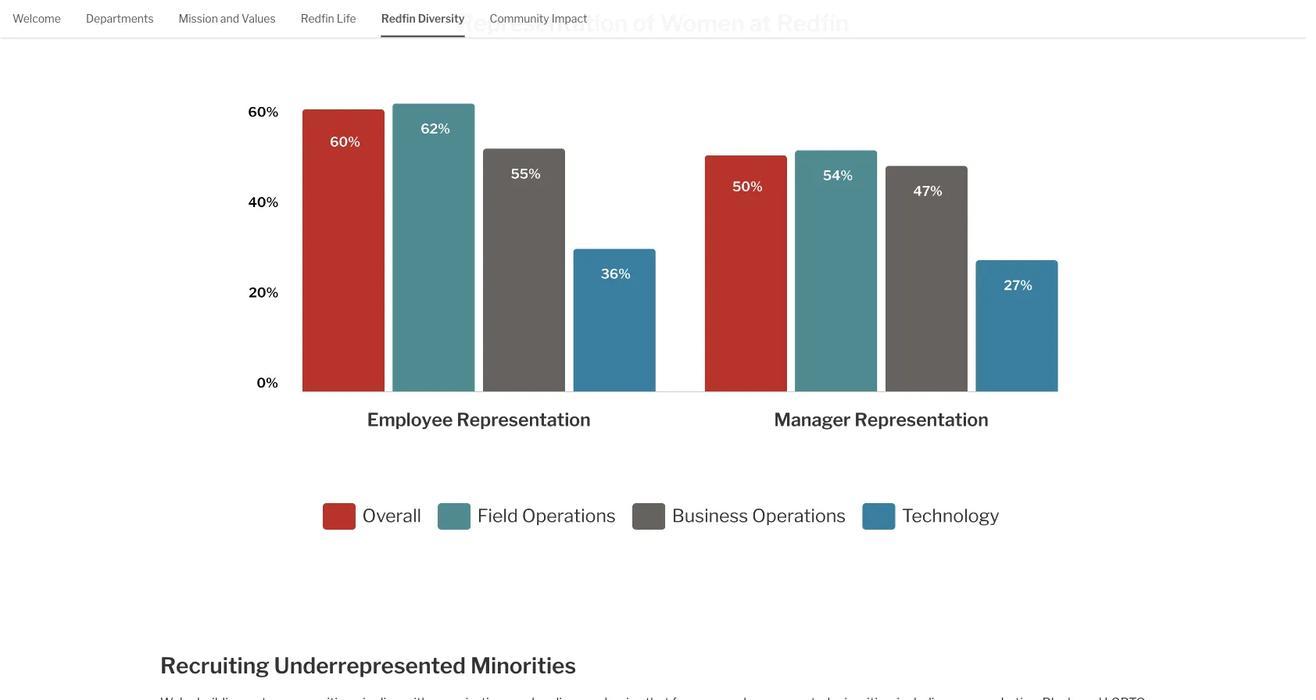 Task type: locate. For each thing, give the bounding box(es) containing it.
mission and values link
[[179, 0, 276, 36]]

1 horizontal spatial redfin
[[381, 12, 416, 25]]

minorities
[[471, 652, 576, 679]]

redfin diversity link
[[381, 0, 465, 36]]

recruiting underrepresented minorities
[[160, 652, 576, 679]]

impact
[[552, 12, 588, 25]]

redfin left diversity on the top
[[381, 12, 416, 25]]

graph of women representation at redfin image
[[160, 0, 1146, 597]]

redfin left life
[[301, 12, 334, 25]]

redfin for redfin life
[[301, 12, 334, 25]]

redfin life
[[301, 12, 356, 25]]

and
[[220, 12, 239, 25]]

values
[[242, 12, 276, 25]]

0 horizontal spatial redfin
[[301, 12, 334, 25]]

redfin
[[301, 12, 334, 25], [381, 12, 416, 25]]

1 redfin from the left
[[301, 12, 334, 25]]

welcome
[[13, 12, 61, 25]]

2 redfin from the left
[[381, 12, 416, 25]]

recruiting
[[160, 652, 270, 679]]

community
[[490, 12, 549, 25]]

mission
[[179, 12, 218, 25]]

redfin life link
[[301, 0, 356, 36]]

community impact link
[[490, 0, 588, 36]]

mission and values
[[179, 12, 276, 25]]



Task type: vqa. For each thing, say whether or not it's contained in the screenshot.
the redfin diversity
yes



Task type: describe. For each thing, give the bounding box(es) containing it.
diversity
[[418, 12, 465, 25]]

community impact
[[490, 12, 588, 25]]

underrepresented
[[274, 652, 466, 679]]

departments link
[[86, 0, 154, 36]]

redfin diversity
[[381, 12, 465, 25]]

welcome link
[[13, 0, 61, 36]]

departments
[[86, 12, 154, 25]]

life
[[337, 12, 356, 25]]

redfin for redfin diversity
[[381, 12, 416, 25]]



